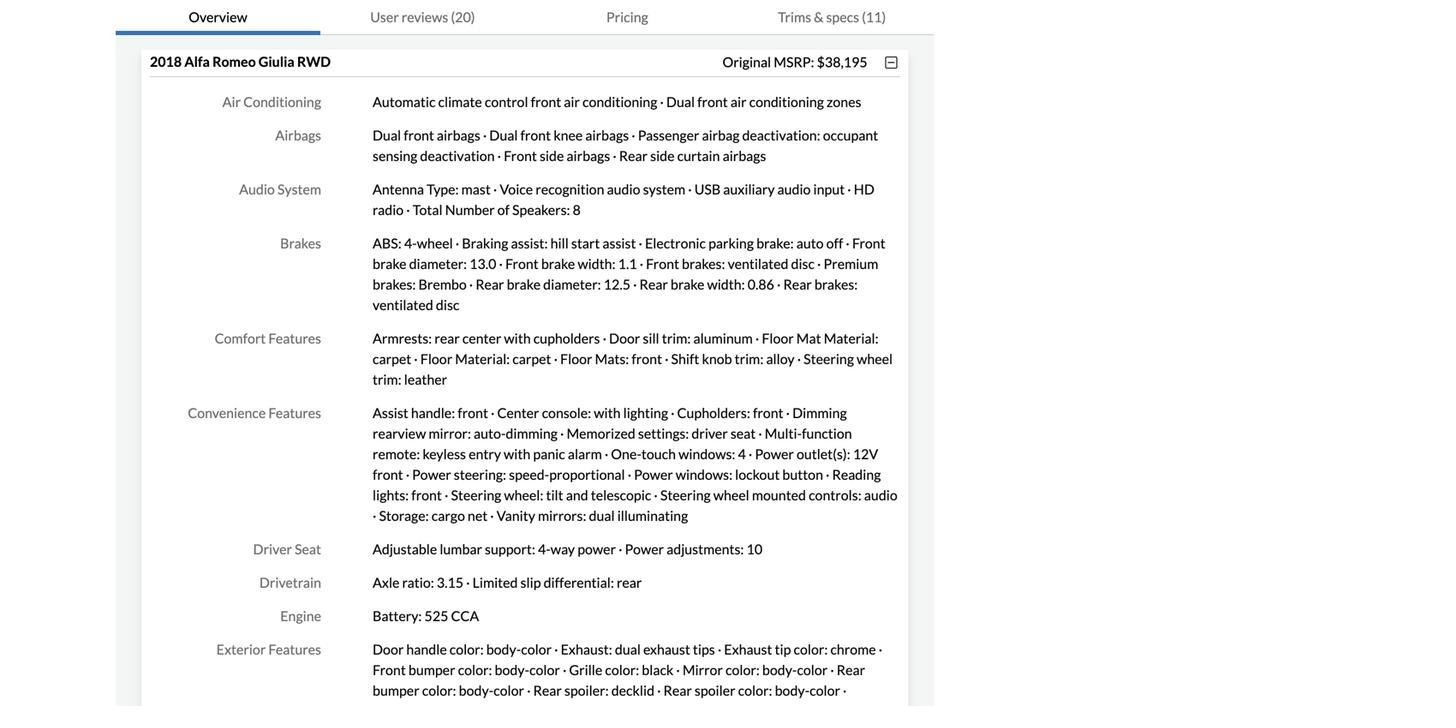 Task type: vqa. For each thing, say whether or not it's contained in the screenshot.


Task type: locate. For each thing, give the bounding box(es) containing it.
1 vertical spatial material:
[[455, 350, 510, 367]]

4-
[[404, 235, 417, 252], [538, 541, 551, 557]]

air up airbag
[[731, 93, 747, 110]]

0 horizontal spatial diameter:
[[409, 255, 467, 272]]

0 horizontal spatial conditioning
[[583, 93, 658, 110]]

1 horizontal spatial dual
[[489, 127, 518, 144]]

brake
[[373, 255, 407, 272], [541, 255, 575, 272], [507, 276, 541, 293], [671, 276, 705, 293]]

0 vertical spatial 4-
[[404, 235, 417, 252]]

antenna type: mast · voice recognition audio system · usb auxiliary audio input · hd radio · total number of speakers: 8
[[373, 181, 875, 218]]

lights:
[[373, 487, 409, 503]]

0 horizontal spatial side
[[540, 147, 564, 164]]

0 horizontal spatial 4-
[[404, 235, 417, 252]]

steering inside armrests: rear center with cupholders · door sill trim: aluminum · floor mat material: carpet · floor material: carpet · floor mats: front · shift knob trim: alloy · steering wheel trim: leather
[[804, 350, 854, 367]]

net
[[468, 507, 488, 524]]

0 horizontal spatial disc
[[436, 296, 460, 313]]

0 horizontal spatial wheel
[[417, 235, 453, 252]]

2 horizontal spatial wheel
[[857, 350, 893, 367]]

1 horizontal spatial floor
[[560, 350, 592, 367]]

adjustable
[[373, 541, 437, 557]]

front inside dual front airbags · dual front knee airbags · passenger airbag deactivation: occupant sensing deactivation · front side airbags · rear side curtain airbags
[[504, 147, 537, 164]]

side down passenger
[[650, 147, 675, 164]]

1 horizontal spatial door
[[609, 330, 640, 347]]

material: down center
[[455, 350, 510, 367]]

dual inside assist handle: front · center console: with lighting · cupholders: front · dimming rearview mirror: auto-dimming · memorized settings: driver seat · multi-function remote: keyless entry with panic alarm · one-touch windows: 4 · power outlet(s): 12v front · power steering: speed-proportional · power windows: lockout button · reading lights: front · steering wheel: tilt and telescopic · steering wheel mounted controls: audio · storage: cargo net · vanity mirrors: dual illuminating
[[589, 507, 615, 524]]

carpet down cupholders on the top left
[[513, 350, 551, 367]]

aluminum
[[694, 330, 753, 347]]

steering:
[[454, 466, 506, 483]]

2 vertical spatial features
[[268, 641, 321, 658]]

front up voice
[[504, 147, 537, 164]]

black
[[642, 661, 674, 678]]

trims & specs (11)
[[778, 9, 886, 25]]

0 vertical spatial disc
[[791, 255, 815, 272]]

bumper up window
[[373, 682, 420, 699]]

1 horizontal spatial air
[[731, 93, 747, 110]]

adjustments:
[[667, 541, 744, 557]]

minus square image
[[883, 56, 900, 69]]

chrome right the tip
[[831, 641, 876, 658]]

features right convenience
[[268, 404, 321, 421]]

floor
[[762, 330, 794, 347], [420, 350, 453, 367], [560, 350, 592, 367]]

front up multi-
[[753, 404, 784, 421]]

0 vertical spatial material:
[[824, 330, 879, 347]]

front inside armrests: rear center with cupholders · door sill trim: aluminum · floor mat material: carpet · floor material: carpet · floor mats: front · shift knob trim: alloy · steering wheel trim: leather
[[632, 350, 662, 367]]

dual
[[589, 507, 615, 524], [615, 641, 641, 658]]

2018
[[150, 53, 182, 70]]

front for door handle color: body-color · exhaust: dual exhaust tips · exhaust tip color: chrome · front bumper color: body-color · grille color: black · mirror color: body-color · rear bumper color: body-color · rear spoiler: decklid · rear spoiler color: body-color · window trim: chrome
[[373, 661, 406, 678]]

brakes
[[280, 235, 321, 252]]

1 side from the left
[[540, 147, 564, 164]]

hill
[[551, 235, 569, 252]]

door up mats:
[[609, 330, 640, 347]]

2 conditioning from the left
[[749, 93, 824, 110]]

dual left exhaust
[[615, 641, 641, 658]]

abs:
[[373, 235, 402, 252]]

1 horizontal spatial diameter:
[[543, 276, 601, 293]]

rear
[[619, 147, 648, 164], [476, 276, 504, 293], [640, 276, 668, 293], [784, 276, 812, 293], [837, 661, 865, 678], [533, 682, 562, 699], [664, 682, 692, 699]]

speakers:
[[512, 201, 570, 218]]

rear left center
[[435, 330, 460, 347]]

conditioning up dual front airbags · dual front knee airbags · passenger airbag deactivation: occupant sensing deactivation · front side airbags · rear side curtain airbags
[[583, 93, 658, 110]]

0 horizontal spatial chrome
[[458, 703, 503, 706]]

with right center
[[504, 330, 531, 347]]

8
[[573, 201, 581, 218]]

conditioning up the deactivation:
[[749, 93, 824, 110]]

controls:
[[809, 487, 862, 503]]

1 horizontal spatial carpet
[[513, 350, 551, 367]]

2 horizontal spatial audio
[[864, 487, 898, 503]]

curtain
[[677, 147, 720, 164]]

airbags
[[437, 127, 480, 144], [586, 127, 629, 144], [567, 147, 610, 164], [723, 147, 766, 164]]

lighting
[[623, 404, 668, 421]]

steering up the illuminating
[[660, 487, 711, 503]]

auto-
[[474, 425, 506, 442]]

4- right support:
[[538, 541, 551, 557]]

1 horizontal spatial conditioning
[[749, 93, 824, 110]]

steering up 'net'
[[451, 487, 501, 503]]

differential:
[[544, 574, 614, 591]]

passenger
[[638, 127, 700, 144]]

1 horizontal spatial audio
[[778, 181, 811, 198]]

tab list
[[116, 0, 935, 35]]

trim: left alloy
[[735, 350, 764, 367]]

material:
[[824, 330, 879, 347], [455, 350, 510, 367]]

floor down cupholders on the top left
[[560, 350, 592, 367]]

trim: right window
[[426, 703, 455, 706]]

mast
[[462, 181, 491, 198]]

1 horizontal spatial wheel
[[714, 487, 750, 503]]

width: left 0.86
[[707, 276, 745, 293]]

with inside armrests: rear center with cupholders · door sill trim: aluminum · floor mat material: carpet · floor material: carpet · floor mats: front · shift knob trim: alloy · steering wheel trim: leather
[[504, 330, 531, 347]]

width: down start
[[578, 255, 616, 272]]

rear inside dual front airbags · dual front knee airbags · passenger airbag deactivation: occupant sensing deactivation · front side airbags · rear side curtain airbags
[[619, 147, 648, 164]]

1 vertical spatial dual
[[615, 641, 641, 658]]

battery:
[[373, 608, 422, 624]]

off
[[827, 235, 843, 252]]

audio down the reading
[[864, 487, 898, 503]]

premium
[[824, 255, 879, 272]]

1 horizontal spatial chrome
[[831, 641, 876, 658]]

audio
[[607, 181, 640, 198], [778, 181, 811, 198], [864, 487, 898, 503]]

radio
[[373, 201, 404, 218]]

0 vertical spatial with
[[504, 330, 531, 347]]

with up speed-
[[504, 446, 531, 462]]

front for dual front airbags · dual front knee airbags · passenger airbag deactivation: occupant sensing deactivation · front side airbags · rear side curtain airbags
[[504, 147, 537, 164]]

front up auto-
[[458, 404, 488, 421]]

0 horizontal spatial brakes:
[[373, 276, 416, 293]]

door inside door handle color: body-color · exhaust: dual exhaust tips · exhaust tip color: chrome · front bumper color: body-color · grille color: black · mirror color: body-color · rear bumper color: body-color · rear spoiler: decklid · rear spoiler color: body-color · window trim: chrome
[[373, 641, 404, 658]]

floor up leather
[[420, 350, 453, 367]]

disc down brembo
[[436, 296, 460, 313]]

features right comfort
[[268, 330, 321, 347]]

front
[[504, 147, 537, 164], [852, 235, 886, 252], [505, 255, 539, 272], [646, 255, 679, 272], [373, 661, 406, 678]]

width:
[[578, 255, 616, 272], [707, 276, 745, 293]]

airbags
[[275, 127, 321, 144]]

touch
[[642, 446, 676, 462]]

2 vertical spatial wheel
[[714, 487, 750, 503]]

seat
[[731, 425, 756, 442]]

features for comfort features
[[268, 330, 321, 347]]

voice
[[500, 181, 533, 198]]

1 horizontal spatial rear
[[617, 574, 642, 591]]

axle ratio: 3.15 · limited slip differential: rear
[[373, 574, 642, 591]]

disc down the auto
[[791, 255, 815, 272]]

0 vertical spatial width:
[[578, 255, 616, 272]]

2 vertical spatial with
[[504, 446, 531, 462]]

settings:
[[638, 425, 689, 442]]

wheel inside abs: 4-wheel · braking assist: hill start assist · electronic parking brake: auto off · front brake diameter: 13.0 · front brake width: 1.1 · front brakes: ventilated disc · premium brakes: brembo · rear brake diameter: 12.5 · rear brake width: 0.86 · rear brakes: ventilated disc
[[417, 235, 453, 252]]

1 vertical spatial 4-
[[538, 541, 551, 557]]

steering down "mat"
[[804, 350, 854, 367]]

airbags down the automatic climate control front air conditioning · dual front air conditioning zones
[[586, 127, 629, 144]]

brakes: down abs:
[[373, 276, 416, 293]]

brake down assist: in the top of the page
[[507, 276, 541, 293]]

usb
[[695, 181, 721, 198]]

1 vertical spatial door
[[373, 641, 404, 658]]

reading
[[832, 466, 881, 483]]

0 horizontal spatial door
[[373, 641, 404, 658]]

parking
[[709, 235, 754, 252]]

battery: 525 cca
[[373, 608, 479, 624]]

sensing
[[373, 147, 418, 164]]

speed-
[[509, 466, 549, 483]]

dual up passenger
[[667, 93, 695, 110]]

dual down control
[[489, 127, 518, 144]]

0 horizontal spatial audio
[[607, 181, 640, 198]]

1 vertical spatial width:
[[707, 276, 745, 293]]

0 vertical spatial dual
[[589, 507, 615, 524]]

with
[[504, 330, 531, 347], [594, 404, 621, 421], [504, 446, 531, 462]]

ventilated
[[728, 255, 789, 272], [373, 296, 433, 313]]

air up "knee"
[[564, 93, 580, 110]]

0 vertical spatial chrome
[[831, 641, 876, 658]]

steering
[[804, 350, 854, 367], [451, 487, 501, 503], [660, 487, 711, 503]]

brakes: down parking
[[682, 255, 725, 272]]

0 vertical spatial bumper
[[409, 661, 455, 678]]

front down sill
[[632, 350, 662, 367]]

bumper down handle
[[409, 661, 455, 678]]

0 horizontal spatial ventilated
[[373, 296, 433, 313]]

1 horizontal spatial brakes:
[[682, 255, 725, 272]]

dual up sensing
[[373, 127, 401, 144]]

audio left input
[[778, 181, 811, 198]]

1 vertical spatial rear
[[617, 574, 642, 591]]

0 horizontal spatial width:
[[578, 255, 616, 272]]

3 features from the top
[[268, 641, 321, 658]]

carpet down armrests:
[[373, 350, 411, 367]]

2 horizontal spatial dual
[[667, 93, 695, 110]]

exterior features
[[217, 641, 321, 658]]

power down keyless
[[412, 466, 451, 483]]

0 vertical spatial features
[[268, 330, 321, 347]]

power
[[755, 446, 794, 462], [412, 466, 451, 483], [634, 466, 673, 483], [625, 541, 664, 557]]

1 vertical spatial bumper
[[373, 682, 420, 699]]

0 horizontal spatial carpet
[[373, 350, 411, 367]]

4- right abs:
[[404, 235, 417, 252]]

floor up alloy
[[762, 330, 794, 347]]

12v
[[853, 446, 878, 462]]

(11)
[[862, 9, 886, 25]]

4- inside abs: 4-wheel · braking assist: hill start assist · electronic parking brake: auto off · front brake diameter: 13.0 · front brake width: 1.1 · front brakes: ventilated disc · premium brakes: brembo · rear brake diameter: 12.5 · rear brake width: 0.86 · rear brakes: ventilated disc
[[404, 235, 417, 252]]

center
[[462, 330, 502, 347]]

audio left system
[[607, 181, 640, 198]]

spoiler:
[[565, 682, 609, 699]]

2 horizontal spatial steering
[[804, 350, 854, 367]]

chrome right window
[[458, 703, 503, 706]]

1 horizontal spatial side
[[650, 147, 675, 164]]

0 vertical spatial door
[[609, 330, 640, 347]]

0 horizontal spatial steering
[[451, 487, 501, 503]]

hd
[[854, 181, 875, 198]]

1 horizontal spatial disc
[[791, 255, 815, 272]]

rwd
[[297, 53, 331, 70]]

front up premium
[[852, 235, 886, 252]]

rear
[[435, 330, 460, 347], [617, 574, 642, 591]]

lockout
[[735, 466, 780, 483]]

ventilated up armrests:
[[373, 296, 433, 313]]

1 air from the left
[[564, 93, 580, 110]]

material: right "mat"
[[824, 330, 879, 347]]

front up window
[[373, 661, 406, 678]]

1 vertical spatial ventilated
[[373, 296, 433, 313]]

illuminating
[[618, 507, 688, 524]]

trims
[[778, 9, 811, 25]]

entry
[[469, 446, 501, 462]]

and
[[566, 487, 588, 503]]

power down multi-
[[755, 446, 794, 462]]

ratio:
[[402, 574, 434, 591]]

10
[[747, 541, 763, 557]]

0 vertical spatial ventilated
[[728, 255, 789, 272]]

0 horizontal spatial material:
[[455, 350, 510, 367]]

1 horizontal spatial 4-
[[538, 541, 551, 557]]

0 vertical spatial rear
[[435, 330, 460, 347]]

side down "knee"
[[540, 147, 564, 164]]

exhaust:
[[561, 641, 612, 658]]

with up memorized at the bottom
[[594, 404, 621, 421]]

ventilated up 0.86
[[728, 255, 789, 272]]

front inside door handle color: body-color · exhaust: dual exhaust tips · exhaust tip color: chrome · front bumper color: body-color · grille color: black · mirror color: body-color · rear bumper color: body-color · rear spoiler: decklid · rear spoiler color: body-color · window trim: chrome
[[373, 661, 406, 678]]

rear right 'differential:'
[[617, 574, 642, 591]]

knee
[[554, 127, 583, 144]]

recognition
[[536, 181, 604, 198]]

specs
[[826, 9, 859, 25]]

pricing
[[606, 9, 648, 25]]

dual down telescopic
[[589, 507, 615, 524]]

0 horizontal spatial air
[[564, 93, 580, 110]]

telescopic
[[591, 487, 651, 503]]

one-
[[611, 446, 642, 462]]

brakes: down premium
[[815, 276, 858, 293]]

chrome
[[831, 641, 876, 658], [458, 703, 503, 706]]

rear inside armrests: rear center with cupholders · door sill trim: aluminum · floor mat material: carpet · floor material: carpet · floor mats: front · shift knob trim: alloy · steering wheel trim: leather
[[435, 330, 460, 347]]

driver seat
[[253, 541, 321, 557]]

1 features from the top
[[268, 330, 321, 347]]

1 vertical spatial features
[[268, 404, 321, 421]]

vanity
[[497, 507, 535, 524]]

features down engine
[[268, 641, 321, 658]]

2 features from the top
[[268, 404, 321, 421]]

door down battery:
[[373, 641, 404, 658]]

driver
[[692, 425, 728, 442]]

diameter: down hill at the top of page
[[543, 276, 601, 293]]

cupholders:
[[677, 404, 750, 421]]

0 horizontal spatial rear
[[435, 330, 460, 347]]

proportional
[[549, 466, 625, 483]]

·
[[660, 93, 664, 110], [483, 127, 487, 144], [632, 127, 635, 144], [498, 147, 501, 164], [613, 147, 617, 164], [493, 181, 497, 198], [688, 181, 692, 198], [848, 181, 851, 198], [406, 201, 410, 218], [456, 235, 459, 252], [639, 235, 643, 252], [846, 235, 850, 252], [499, 255, 503, 272], [640, 255, 644, 272], [817, 255, 821, 272], [469, 276, 473, 293], [633, 276, 637, 293], [777, 276, 781, 293], [603, 330, 607, 347], [756, 330, 759, 347], [414, 350, 418, 367], [554, 350, 558, 367], [665, 350, 669, 367], [797, 350, 801, 367], [491, 404, 495, 421], [671, 404, 675, 421], [786, 404, 790, 421], [560, 425, 564, 442], [759, 425, 762, 442], [605, 446, 609, 462], [749, 446, 753, 462], [406, 466, 410, 483], [628, 466, 632, 483], [826, 466, 830, 483], [445, 487, 448, 503], [654, 487, 658, 503], [373, 507, 376, 524], [490, 507, 494, 524], [619, 541, 622, 557], [466, 574, 470, 591], [554, 641, 558, 658], [718, 641, 722, 658], [879, 641, 883, 658], [563, 661, 567, 678], [676, 661, 680, 678], [831, 661, 834, 678], [527, 682, 531, 699], [657, 682, 661, 699], [843, 682, 847, 699]]

2 horizontal spatial floor
[[762, 330, 794, 347]]

assist handle: front · center console: with lighting · cupholders: front · dimming rearview mirror: auto-dimming · memorized settings: driver seat · multi-function remote: keyless entry with panic alarm · one-touch windows: 4 · power outlet(s): 12v front · power steering: speed-proportional · power windows: lockout button · reading lights: front · steering wheel: tilt and telescopic · steering wheel mounted controls: audio · storage: cargo net · vanity mirrors: dual illuminating
[[373, 404, 898, 524]]

1 vertical spatial wheel
[[857, 350, 893, 367]]

power down the touch
[[634, 466, 673, 483]]

diameter: up brembo
[[409, 255, 467, 272]]

0 vertical spatial wheel
[[417, 235, 453, 252]]



Task type: describe. For each thing, give the bounding box(es) containing it.
3.15
[[437, 574, 464, 591]]

1 vertical spatial windows:
[[676, 466, 733, 483]]

shift
[[671, 350, 699, 367]]

front right control
[[531, 93, 561, 110]]

front down electronic
[[646, 255, 679, 272]]

1 horizontal spatial ventilated
[[728, 255, 789, 272]]

mats:
[[595, 350, 629, 367]]

brake down electronic
[[671, 276, 705, 293]]

multi-
[[765, 425, 802, 442]]

trim: up shift
[[662, 330, 691, 347]]

brake down abs:
[[373, 255, 407, 272]]

zones
[[827, 93, 862, 110]]

1 horizontal spatial width:
[[707, 276, 745, 293]]

mirrors:
[[538, 507, 586, 524]]

electronic
[[645, 235, 706, 252]]

lumbar
[[440, 541, 482, 557]]

dual front airbags · dual front knee airbags · passenger airbag deactivation: occupant sensing deactivation · front side airbags · rear side curtain airbags
[[373, 127, 878, 164]]

alfa
[[184, 53, 210, 70]]

airbags up the deactivation
[[437, 127, 480, 144]]

front up airbag
[[698, 93, 728, 110]]

cargo
[[432, 507, 465, 524]]

outlet(s):
[[797, 446, 851, 462]]

front down assist: in the top of the page
[[505, 255, 539, 272]]

audio inside assist handle: front · center console: with lighting · cupholders: front · dimming rearview mirror: auto-dimming · memorized settings: driver seat · multi-function remote: keyless entry with panic alarm · one-touch windows: 4 · power outlet(s): 12v front · power steering: speed-proportional · power windows: lockout button · reading lights: front · steering wheel: tilt and telescopic · steering wheel mounted controls: audio · storage: cargo net · vanity mirrors: dual illuminating
[[864, 487, 898, 503]]

engine
[[280, 608, 321, 624]]

2 air from the left
[[731, 93, 747, 110]]

leather
[[404, 371, 447, 388]]

user reviews (20) tab
[[320, 0, 525, 35]]

remote:
[[373, 446, 420, 462]]

original msrp: $38,195
[[723, 53, 868, 70]]

climate
[[438, 93, 482, 110]]

brake down hill at the top of page
[[541, 255, 575, 272]]

door handle color: body-color · exhaust: dual exhaust tips · exhaust tip color: chrome · front bumper color: body-color · grille color: black · mirror color: body-color · rear bumper color: body-color · rear spoiler: decklid · rear spoiler color: body-color · window trim: chrome
[[373, 641, 883, 706]]

door inside armrests: rear center with cupholders · door sill trim: aluminum · floor mat material: carpet · floor material: carpet · floor mats: front · shift knob trim: alloy · steering wheel trim: leather
[[609, 330, 640, 347]]

tab list containing overview
[[116, 0, 935, 35]]

0 vertical spatial diameter:
[[409, 255, 467, 272]]

wheel inside armrests: rear center with cupholders · door sill trim: aluminum · floor mat material: carpet · floor material: carpet · floor mats: front · shift knob trim: alloy · steering wheel trim: leather
[[857, 350, 893, 367]]

air conditioning
[[222, 93, 321, 110]]

giulia
[[259, 53, 295, 70]]

pricing tab
[[525, 0, 730, 35]]

$38,195
[[817, 53, 868, 70]]

power down the illuminating
[[625, 541, 664, 557]]

sill
[[643, 330, 659, 347]]

525
[[425, 608, 448, 624]]

reviews
[[402, 9, 448, 25]]

1 horizontal spatial material:
[[824, 330, 879, 347]]

occupant
[[823, 127, 878, 144]]

1.1
[[618, 255, 637, 272]]

auxiliary
[[723, 181, 775, 198]]

handle
[[406, 641, 447, 658]]

function
[[802, 425, 852, 442]]

0 horizontal spatial dual
[[373, 127, 401, 144]]

user reviews (20)
[[370, 9, 475, 25]]

tilt
[[546, 487, 563, 503]]

automatic
[[373, 93, 436, 110]]

dual inside door handle color: body-color · exhaust: dual exhaust tips · exhaust tip color: chrome · front bumper color: body-color · grille color: black · mirror color: body-color · rear bumper color: body-color · rear spoiler: decklid · rear spoiler color: body-color · window trim: chrome
[[615, 641, 641, 658]]

assist
[[603, 235, 636, 252]]

start
[[571, 235, 600, 252]]

storage:
[[379, 507, 429, 524]]

airbags down "knee"
[[567, 147, 610, 164]]

conditioning
[[243, 93, 321, 110]]

front up sensing
[[404, 127, 434, 144]]

comfort
[[215, 330, 266, 347]]

antenna
[[373, 181, 424, 198]]

features for convenience features
[[268, 404, 321, 421]]

cca
[[451, 608, 479, 624]]

way
[[551, 541, 575, 557]]

window
[[373, 703, 424, 706]]

1 vertical spatial chrome
[[458, 703, 503, 706]]

abs: 4-wheel · braking assist: hill start assist · electronic parking brake: auto off · front brake diameter: 13.0 · front brake width: 1.1 · front brakes: ventilated disc · premium brakes: brembo · rear brake diameter: 12.5 · rear brake width: 0.86 · rear brakes: ventilated disc
[[373, 235, 886, 313]]

1 vertical spatial disc
[[436, 296, 460, 313]]

assist:
[[511, 235, 548, 252]]

tip
[[775, 641, 791, 658]]

overview tab
[[116, 0, 320, 35]]

msrp:
[[774, 53, 814, 70]]

auto
[[797, 235, 824, 252]]

1 conditioning from the left
[[583, 93, 658, 110]]

exhaust
[[724, 641, 772, 658]]

1 vertical spatial with
[[594, 404, 621, 421]]

2 carpet from the left
[[513, 350, 551, 367]]

trim: inside door handle color: body-color · exhaust: dual exhaust tips · exhaust tip color: chrome · front bumper color: body-color · grille color: black · mirror color: body-color · rear bumper color: body-color · rear spoiler: decklid · rear spoiler color: body-color · window trim: chrome
[[426, 703, 455, 706]]

dimming
[[793, 404, 847, 421]]

front up "lights:"
[[373, 466, 403, 483]]

1 horizontal spatial steering
[[660, 487, 711, 503]]

overview
[[189, 9, 247, 25]]

audio system
[[239, 181, 321, 198]]

grille
[[569, 661, 603, 678]]

automatic climate control front air conditioning · dual front air conditioning zones
[[373, 93, 862, 110]]

front for abs: 4-wheel · braking assist: hill start assist · electronic parking brake: auto off · front brake diameter: 13.0 · front brake width: 1.1 · front brakes: ventilated disc · premium brakes: brembo · rear brake diameter: 12.5 · rear brake width: 0.86 · rear brakes: ventilated disc
[[852, 235, 886, 252]]

cupholders
[[534, 330, 600, 347]]

13.0
[[470, 255, 496, 272]]

front up cargo
[[412, 487, 442, 503]]

panic
[[533, 446, 565, 462]]

decklid
[[612, 682, 655, 699]]

features for exterior features
[[268, 641, 321, 658]]

support:
[[485, 541, 535, 557]]

trim: up assist
[[373, 371, 402, 388]]

airbags down airbag
[[723, 147, 766, 164]]

1 carpet from the left
[[373, 350, 411, 367]]

seat
[[295, 541, 321, 557]]

audio
[[239, 181, 275, 198]]

air
[[222, 93, 241, 110]]

assist
[[373, 404, 409, 421]]

1 vertical spatial diameter:
[[543, 276, 601, 293]]

limited
[[473, 574, 518, 591]]

2 horizontal spatial brakes:
[[815, 276, 858, 293]]

mirror
[[683, 661, 723, 678]]

exhaust
[[643, 641, 690, 658]]

rearview
[[373, 425, 426, 442]]

wheel inside assist handle: front · center console: with lighting · cupholders: front · dimming rearview mirror: auto-dimming · memorized settings: driver seat · multi-function remote: keyless entry with panic alarm · one-touch windows: 4 · power outlet(s): 12v front · power steering: speed-proportional · power windows: lockout button · reading lights: front · steering wheel: tilt and telescopic · steering wheel mounted controls: audio · storage: cargo net · vanity mirrors: dual illuminating
[[714, 487, 750, 503]]

convenience
[[188, 404, 266, 421]]

power
[[578, 541, 616, 557]]

button
[[783, 466, 823, 483]]

(20)
[[451, 9, 475, 25]]

romeo
[[212, 53, 256, 70]]

12.5
[[604, 276, 631, 293]]

exterior
[[217, 641, 266, 658]]

handle:
[[411, 404, 455, 421]]

driver
[[253, 541, 292, 557]]

2 side from the left
[[650, 147, 675, 164]]

0 horizontal spatial floor
[[420, 350, 453, 367]]

system
[[643, 181, 686, 198]]

front left "knee"
[[521, 127, 551, 144]]

0 vertical spatial windows:
[[679, 446, 736, 462]]

total
[[413, 201, 443, 218]]

trims & specs (11) tab
[[730, 0, 935, 35]]

alloy
[[766, 350, 795, 367]]



